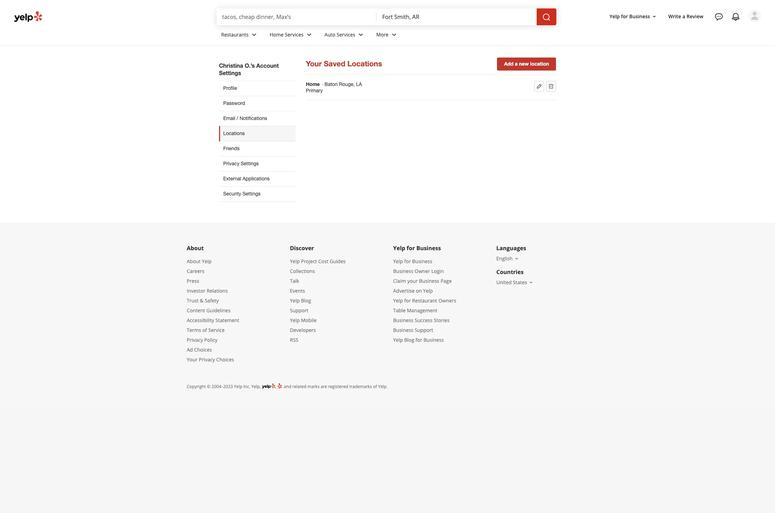 Task type: locate. For each thing, give the bounding box(es) containing it.
1 vertical spatial yelp for business
[[393, 244, 441, 252]]

privacy settings link
[[219, 156, 295, 171]]

a
[[683, 13, 686, 20], [515, 61, 518, 67]]

talk link
[[290, 278, 299, 284]]

notifications image
[[732, 13, 740, 21]]

yelp inside about yelp careers press investor relations trust & safety content guidelines accessibility statement terms of service privacy policy ad choices your privacy choices
[[202, 258, 212, 265]]

your inside about yelp careers press investor relations trust & safety content guidelines accessibility statement terms of service privacy policy ad choices your privacy choices
[[187, 356, 198, 363]]

1 vertical spatial blog
[[404, 337, 414, 343]]

1 vertical spatial settings
[[241, 161, 259, 166]]

about up about yelp link
[[187, 244, 204, 252]]

2 vertical spatial settings
[[243, 191, 261, 197]]

home down find text box
[[270, 31, 284, 38]]

email
[[223, 116, 235, 121]]

applications
[[243, 176, 270, 182]]

baton rouge, la primary
[[306, 81, 362, 93]]

about for about yelp careers press investor relations trust & safety content guidelines accessibility statement terms of service privacy policy ad choices your privacy choices
[[187, 258, 201, 265]]

0 horizontal spatial 24 chevron down v2 image
[[250, 30, 259, 39]]

home
[[270, 31, 284, 38], [306, 81, 320, 87]]

privacy down friends
[[223, 161, 239, 166]]

support link
[[290, 307, 308, 314]]

for down advertise
[[404, 297, 411, 304]]

restaurant
[[412, 297, 437, 304]]

Near text field
[[382, 13, 531, 21]]

privacy down ad choices link
[[199, 356, 215, 363]]

2 about from the top
[[187, 258, 201, 265]]

about yelp link
[[187, 258, 212, 265]]

1 vertical spatial choices
[[216, 356, 234, 363]]

services right "auto"
[[337, 31, 355, 38]]

0 horizontal spatial support
[[290, 307, 308, 314]]

0 vertical spatial of
[[202, 327, 207, 334]]

search image
[[543, 13, 551, 21]]

support inside yelp project cost guides collections talk events yelp blog support yelp mobile developers rss
[[290, 307, 308, 314]]

business support link
[[393, 327, 433, 334]]

services down find field
[[285, 31, 304, 38]]

1 horizontal spatial blog
[[404, 337, 414, 343]]

your left saved
[[306, 59, 322, 68]]

24 chevron down v2 image right restaurants
[[250, 30, 259, 39]]

24 chevron down v2 image inside restaurants link
[[250, 30, 259, 39]]

a right the add
[[515, 61, 518, 67]]

countries united states
[[497, 268, 527, 286]]

1 horizontal spatial 24 chevron down v2 image
[[305, 30, 313, 39]]

1 none field from the left
[[222, 13, 371, 21]]

services for auto services
[[337, 31, 355, 38]]

0 vertical spatial settings
[[219, 70, 241, 76]]

settings up external applications
[[241, 161, 259, 166]]

security settings link
[[219, 186, 295, 202]]

0 horizontal spatial home
[[270, 31, 284, 38]]

none field near
[[382, 13, 531, 21]]

trust
[[187, 297, 199, 304]]

about inside about yelp careers press investor relations trust & safety content guidelines accessibility statement terms of service privacy policy ad choices your privacy choices
[[187, 258, 201, 265]]

auto services
[[325, 31, 355, 38]]

0 vertical spatial yelp for business
[[610, 13, 650, 20]]

relations
[[207, 288, 228, 294]]

choices
[[194, 347, 212, 353], [216, 356, 234, 363]]

&
[[200, 297, 203, 304]]

christina o. image
[[749, 9, 761, 22]]

3 24 chevron down v2 image from the left
[[357, 30, 365, 39]]

privacy down the terms
[[187, 337, 203, 343]]

investor
[[187, 288, 205, 294]]

None field
[[222, 13, 371, 21], [382, 13, 531, 21]]

1 vertical spatial support
[[415, 327, 433, 334]]

0 horizontal spatial none field
[[222, 13, 371, 21]]

la
[[356, 81, 362, 87]]

home for home services
[[270, 31, 284, 38]]

locations up friends
[[223, 131, 245, 136]]

rouge,
[[339, 81, 355, 87]]

for left 16 chevron down v2 image
[[621, 13, 628, 20]]

table management link
[[393, 307, 437, 314]]

yelp for business
[[610, 13, 650, 20], [393, 244, 441, 252]]

of left yelp.
[[373, 384, 377, 390]]

blog
[[301, 297, 311, 304], [404, 337, 414, 343]]

0 horizontal spatial blog
[[301, 297, 311, 304]]

24 chevron down v2 image
[[250, 30, 259, 39], [305, 30, 313, 39], [357, 30, 365, 39]]

yelp
[[610, 13, 620, 20], [393, 244, 405, 252], [202, 258, 212, 265], [290, 258, 300, 265], [393, 258, 403, 265], [423, 288, 433, 294], [290, 297, 300, 304], [393, 297, 403, 304], [290, 317, 300, 324], [393, 337, 403, 343], [234, 384, 242, 390]]

a for add
[[515, 61, 518, 67]]

blog down business support link
[[404, 337, 414, 343]]

services inside "link"
[[285, 31, 304, 38]]

1 services from the left
[[285, 31, 304, 38]]

1 vertical spatial about
[[187, 258, 201, 265]]

1 vertical spatial locations
[[223, 131, 245, 136]]

support down yelp blog link
[[290, 307, 308, 314]]

home inside "link"
[[270, 31, 284, 38]]

your down ad
[[187, 356, 198, 363]]

trademarks
[[349, 384, 372, 390]]

of
[[202, 327, 207, 334], [373, 384, 377, 390]]

yelp,
[[251, 384, 261, 390]]

mobile
[[301, 317, 317, 324]]

owner
[[415, 268, 430, 275]]

0 horizontal spatial of
[[202, 327, 207, 334]]

blog inside yelp for business business owner login claim your business page advertise on yelp yelp for restaurant owners table management business success stories business support yelp blog for business
[[404, 337, 414, 343]]

privacy
[[223, 161, 239, 166], [187, 337, 203, 343], [199, 356, 215, 363]]

None search field
[[217, 8, 558, 25]]

24 chevron down v2 image inside "home services" "link"
[[305, 30, 313, 39]]

0 horizontal spatial a
[[515, 61, 518, 67]]

home up 'primary'
[[306, 81, 320, 87]]

write
[[669, 13, 681, 20]]

settings down applications
[[243, 191, 261, 197]]

united states button
[[497, 279, 534, 286]]

restaurants
[[221, 31, 249, 38]]

business
[[629, 13, 650, 20], [416, 244, 441, 252], [412, 258, 433, 265], [393, 268, 414, 275], [419, 278, 439, 284], [393, 317, 414, 324], [393, 327, 414, 334], [424, 337, 444, 343]]

for
[[621, 13, 628, 20], [407, 244, 415, 252], [404, 258, 411, 265], [404, 297, 411, 304], [416, 337, 422, 343]]

english button
[[497, 255, 520, 262]]

choices down the policy
[[216, 356, 234, 363]]

1 vertical spatial a
[[515, 61, 518, 67]]

talk
[[290, 278, 299, 284]]

of up privacy policy link
[[202, 327, 207, 334]]

1 vertical spatial of
[[373, 384, 377, 390]]

business success stories link
[[393, 317, 450, 324]]

1 horizontal spatial services
[[337, 31, 355, 38]]

yelp for business up yelp for business link
[[393, 244, 441, 252]]

discover
[[290, 244, 314, 252]]

24 chevron down v2 image inside auto services link
[[357, 30, 365, 39]]

auto
[[325, 31, 335, 38]]

yelp for restaurant owners link
[[393, 297, 456, 304]]

yelp mobile link
[[290, 317, 317, 324]]

a for write
[[683, 13, 686, 20]]

christina o.'s account settings
[[219, 62, 279, 76]]

ad
[[187, 347, 193, 353]]

0 vertical spatial your
[[306, 59, 322, 68]]

settings down christina
[[219, 70, 241, 76]]

1 horizontal spatial choices
[[216, 356, 234, 363]]

1 horizontal spatial none field
[[382, 13, 531, 21]]

yelp inside "button"
[[610, 13, 620, 20]]

services
[[285, 31, 304, 38], [337, 31, 355, 38]]

statement
[[216, 317, 239, 324]]

0 vertical spatial privacy
[[223, 161, 239, 166]]

16 chevron down v2 image
[[514, 256, 520, 261]]

registered
[[328, 384, 348, 390]]

profile link
[[219, 81, 295, 96]]

24 chevron down v2 image left "auto"
[[305, 30, 313, 39]]

1 horizontal spatial of
[[373, 384, 377, 390]]

©
[[207, 384, 210, 390]]

1 horizontal spatial support
[[415, 327, 433, 334]]

more
[[376, 31, 389, 38]]

password link
[[219, 96, 295, 111]]

content
[[187, 307, 205, 314]]

settings for privacy
[[241, 161, 259, 166]]

security settings
[[223, 191, 261, 197]]

careers
[[187, 268, 205, 275]]

/
[[237, 116, 238, 121]]

trust & safety link
[[187, 297, 219, 304]]

0 vertical spatial about
[[187, 244, 204, 252]]

0 horizontal spatial your
[[187, 356, 198, 363]]

0 vertical spatial locations
[[348, 59, 382, 68]]

1 about from the top
[[187, 244, 204, 252]]

0 vertical spatial blog
[[301, 297, 311, 304]]

yelp burst image
[[277, 383, 283, 389]]

2 24 chevron down v2 image from the left
[[305, 30, 313, 39]]

0 horizontal spatial choices
[[194, 347, 212, 353]]

write a review link
[[666, 10, 706, 23]]

0 horizontal spatial services
[[285, 31, 304, 38]]

0 vertical spatial a
[[683, 13, 686, 20]]

1 horizontal spatial a
[[683, 13, 686, 20]]

0 vertical spatial support
[[290, 307, 308, 314]]

locations up la
[[348, 59, 382, 68]]

a right write
[[683, 13, 686, 20]]

choices down privacy policy link
[[194, 347, 212, 353]]

collections
[[290, 268, 315, 275]]

blog up support link
[[301, 297, 311, 304]]

your
[[306, 59, 322, 68], [187, 356, 198, 363]]

ad choices link
[[187, 347, 212, 353]]

o.'s
[[245, 62, 255, 69]]

settings inside privacy settings 'link'
[[241, 161, 259, 166]]

table
[[393, 307, 406, 314]]

,
[[275, 384, 277, 390]]

terms of service link
[[187, 327, 225, 334]]

0 vertical spatial home
[[270, 31, 284, 38]]

events link
[[290, 288, 305, 294]]

service
[[208, 327, 225, 334]]

cost
[[318, 258, 329, 265]]

1 24 chevron down v2 image from the left
[[250, 30, 259, 39]]

2 services from the left
[[337, 31, 355, 38]]

support down success
[[415, 327, 433, 334]]

about up careers
[[187, 258, 201, 265]]

1 horizontal spatial yelp for business
[[610, 13, 650, 20]]

of inside about yelp careers press investor relations trust & safety content guidelines accessibility statement terms of service privacy policy ad choices your privacy choices
[[202, 327, 207, 334]]

business left 16 chevron down v2 image
[[629, 13, 650, 20]]

yelp for business left 16 chevron down v2 image
[[610, 13, 650, 20]]

24 chevron down v2 image
[[390, 30, 398, 39]]

1 vertical spatial your
[[187, 356, 198, 363]]

2 none field from the left
[[382, 13, 531, 21]]

saved
[[324, 59, 346, 68]]

settings inside the "security settings" link
[[243, 191, 261, 197]]

1 horizontal spatial home
[[306, 81, 320, 87]]

24 chevron down v2 image for auto services
[[357, 30, 365, 39]]

and
[[284, 384, 291, 390]]

about
[[187, 244, 204, 252], [187, 258, 201, 265]]

24 chevron down v2 image right auto services
[[357, 30, 365, 39]]

business categories element
[[216, 25, 761, 46]]

1 vertical spatial home
[[306, 81, 320, 87]]

yelp for business business owner login claim your business page advertise on yelp yelp for restaurant owners table management business success stories business support yelp blog for business
[[393, 258, 456, 343]]

english
[[497, 255, 513, 262]]

2 horizontal spatial 24 chevron down v2 image
[[357, 30, 365, 39]]

add a new location
[[504, 61, 549, 67]]



Task type: describe. For each thing, give the bounding box(es) containing it.
primary
[[306, 88, 323, 93]]

related
[[292, 384, 306, 390]]

accessibility statement link
[[187, 317, 239, 324]]

home services link
[[264, 25, 319, 46]]

your
[[407, 278, 418, 284]]

business up yelp for business link
[[416, 244, 441, 252]]

project
[[301, 258, 317, 265]]

your saved locations
[[306, 59, 382, 68]]

add a new location link
[[497, 58, 556, 71]]

restaurants link
[[216, 25, 264, 46]]

are
[[321, 384, 327, 390]]

accessibility
[[187, 317, 214, 324]]

advertise on yelp link
[[393, 288, 433, 294]]

1 horizontal spatial locations
[[348, 59, 382, 68]]

external applications
[[223, 176, 270, 182]]

1 horizontal spatial your
[[306, 59, 322, 68]]

marks
[[307, 384, 320, 390]]

0 horizontal spatial locations
[[223, 131, 245, 136]]

press
[[187, 278, 199, 284]]

2 vertical spatial privacy
[[199, 356, 215, 363]]

yelp logo image
[[262, 383, 275, 390]]

about yelp careers press investor relations trust & safety content guidelines accessibility statement terms of service privacy policy ad choices your privacy choices
[[187, 258, 239, 363]]

password
[[223, 100, 245, 106]]

developers link
[[290, 327, 316, 334]]

press link
[[187, 278, 199, 284]]

privacy inside 'link'
[[223, 161, 239, 166]]

yelp.
[[378, 384, 388, 390]]

baton
[[325, 81, 338, 87]]

external
[[223, 176, 241, 182]]

developers
[[290, 327, 316, 334]]

friends
[[223, 146, 240, 151]]

blog inside yelp project cost guides collections talk events yelp blog support yelp mobile developers rss
[[301, 297, 311, 304]]

business down stories at the right bottom of page
[[424, 337, 444, 343]]

privacy policy link
[[187, 337, 218, 343]]

business down owner
[[419, 278, 439, 284]]

yelp for business link
[[393, 258, 433, 265]]

for up yelp for business link
[[407, 244, 415, 252]]

careers link
[[187, 268, 205, 275]]

claim your business page link
[[393, 278, 452, 284]]

about for about
[[187, 244, 204, 252]]

for inside yelp for business "button"
[[621, 13, 628, 20]]

24 chevron down v2 image for restaurants
[[250, 30, 259, 39]]

2004–2023
[[212, 384, 233, 390]]

settings for security
[[243, 191, 261, 197]]

yelp blog for business link
[[393, 337, 444, 343]]

none field find
[[222, 13, 371, 21]]

Find text field
[[222, 13, 371, 21]]

services for home services
[[285, 31, 304, 38]]

user actions element
[[604, 9, 771, 52]]

0 vertical spatial choices
[[194, 347, 212, 353]]

events
[[290, 288, 305, 294]]

countries
[[497, 268, 524, 276]]

copyright
[[187, 384, 206, 390]]

messages image
[[715, 13, 723, 21]]

guidelines
[[206, 307, 231, 314]]

home for home
[[306, 81, 320, 87]]

for up business owner login link
[[404, 258, 411, 265]]

business up yelp blog for business link at the bottom right of the page
[[393, 327, 414, 334]]

for down business support link
[[416, 337, 422, 343]]

settings inside christina o.'s account settings
[[219, 70, 241, 76]]

stories
[[434, 317, 450, 324]]

christina
[[219, 62, 243, 69]]

24 chevron down v2 image for home services
[[305, 30, 313, 39]]

business down 'table'
[[393, 317, 414, 324]]

on
[[416, 288, 422, 294]]

management
[[407, 307, 437, 314]]

inc.
[[244, 384, 250, 390]]

guides
[[330, 258, 346, 265]]

profile
[[223, 85, 237, 91]]

auto services link
[[319, 25, 371, 46]]

account
[[256, 62, 279, 69]]

0 horizontal spatial yelp for business
[[393, 244, 441, 252]]

business owner login link
[[393, 268, 444, 275]]

friends link
[[219, 141, 295, 156]]

support inside yelp for business business owner login claim your business page advertise on yelp yelp for restaurant owners table management business success stories business support yelp blog for business
[[415, 327, 433, 334]]

write a review
[[669, 13, 704, 20]]

terms
[[187, 327, 201, 334]]

business inside "button"
[[629, 13, 650, 20]]

yelp project cost guides collections talk events yelp blog support yelp mobile developers rss
[[290, 258, 346, 343]]

copyright © 2004–2023 yelp inc. yelp,
[[187, 384, 261, 390]]

content guidelines link
[[187, 307, 231, 314]]

and related marks are registered trademarks of yelp.
[[283, 384, 388, 390]]

investor relations link
[[187, 288, 228, 294]]

rss link
[[290, 337, 298, 343]]

location
[[530, 61, 549, 67]]

page
[[441, 278, 452, 284]]

your privacy choices link
[[187, 356, 234, 363]]

yelp for business inside yelp for business "button"
[[610, 13, 650, 20]]

business up claim
[[393, 268, 414, 275]]

policy
[[204, 337, 218, 343]]

1 vertical spatial privacy
[[187, 337, 203, 343]]

yelp for business button
[[607, 10, 660, 23]]

rss
[[290, 337, 298, 343]]

16 chevron down v2 image
[[652, 14, 657, 19]]

review
[[687, 13, 704, 20]]

email / notifications link
[[219, 111, 295, 126]]

yelp project cost guides link
[[290, 258, 346, 265]]

owners
[[439, 297, 456, 304]]

new
[[519, 61, 529, 67]]

business up owner
[[412, 258, 433, 265]]

yelp blog link
[[290, 297, 311, 304]]

languages
[[497, 244, 526, 252]]



Task type: vqa. For each thing, say whether or not it's contained in the screenshot.
Of to the top
yes



